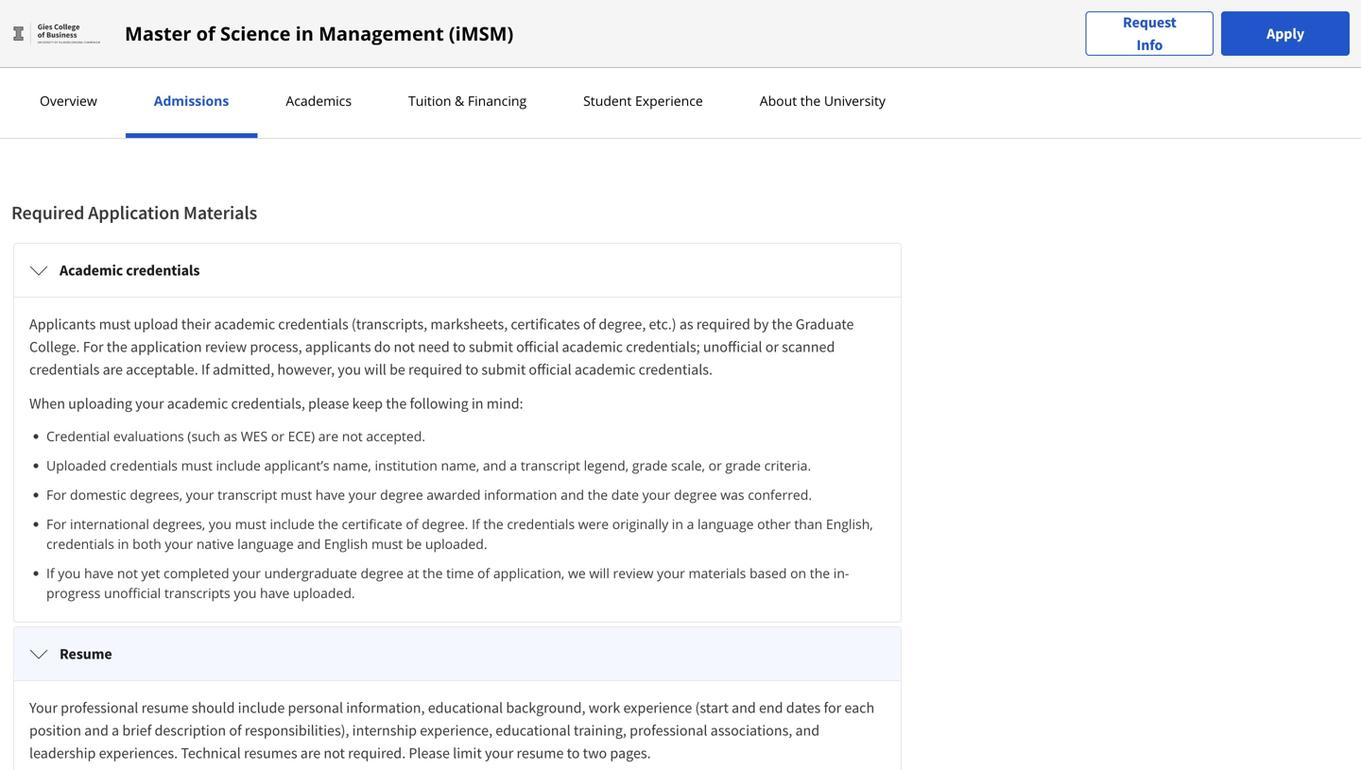 Task type: locate. For each thing, give the bounding box(es) containing it.
have down applicant's
[[316, 486, 345, 504]]

request info
[[1123, 13, 1177, 54]]

credentials inside academic credentials dropdown button
[[126, 261, 200, 280]]

not inside your professional resume should include personal information, educational background, work experience (start and end dates for each position and a brief description of responsibilities), internship experience, educational training, professional associations, and leadership experiences. technical resumes are not required. please limit your resume to two pages.
[[324, 744, 345, 763]]

2 vertical spatial if
[[46, 564, 55, 582]]

0 horizontal spatial have
[[84, 564, 114, 582]]

undergraduate down english
[[264, 564, 357, 582]]

application,
[[493, 564, 565, 582]]

end
[[759, 699, 783, 718]]

degrees, inside for international degrees, you must include the certificate of degree. if the credentials were originally in a language other than english, credentials in both your native language and english must be uploaded.
[[153, 515, 205, 533]]

and up associations,
[[732, 699, 756, 718]]

1 vertical spatial work
[[589, 699, 620, 718]]

are down the study
[[812, 78, 832, 96]]

1 vertical spatial language
[[237, 535, 294, 553]]

1 horizontal spatial have
[[260, 584, 290, 602]]

international inside for international degrees, you must include the certificate of degree. if the credentials were originally in a language other than english, credentials in both your native language and english must be uploaded.
[[70, 515, 149, 533]]

are
[[210, 78, 230, 96], [812, 78, 832, 96], [103, 360, 123, 379], [318, 427, 339, 445], [300, 744, 321, 763]]

0 vertical spatial work
[[369, 78, 401, 96]]

include down the credential evaluations (such as wes or ece) are not accepted. at left
[[216, 457, 261, 475]]

tuition
[[408, 92, 451, 110]]

1 vertical spatial for
[[46, 486, 67, 504]]

0 horizontal spatial graduate
[[90, 21, 148, 40]]

will right "we"
[[589, 564, 610, 582]]

are down responsibilities),
[[300, 744, 321, 763]]

0 horizontal spatial name,
[[333, 457, 371, 475]]

and inside for international degrees, you must include the certificate of degree. if the credentials were originally in a language other than english, credentials in both your native language and english must be uploaded.
[[297, 535, 321, 553]]

admissions link
[[148, 92, 235, 110]]

criteria.
[[765, 457, 811, 475]]

0 horizontal spatial will
[[364, 360, 387, 379]]

in up comparable
[[296, 20, 314, 46]]

description
[[155, 721, 226, 740]]

0 horizontal spatial as
[[224, 427, 237, 445]]

if up progress
[[46, 564, 55, 582]]

1 horizontal spatial for
[[572, 55, 589, 74]]

grade up was
[[726, 457, 761, 475]]

work inside your professional resume should include personal information, educational background, work experience (start and end dates for each position and a brief description of responsibilities), internship experience, educational training, professional associations, and leadership experiences. technical resumes are not required. please limit your resume to two pages.
[[589, 699, 620, 718]]

2 horizontal spatial if
[[472, 515, 480, 533]]

required
[[697, 315, 751, 334], [408, 360, 462, 379]]

following
[[410, 394, 469, 413]]

for international degrees, you must include the certificate of degree. if the credentials were originally in a language other than english, credentials in both your native language and english must be uploaded. list item
[[46, 514, 886, 554]]

english
[[324, 535, 368, 553]]

0 horizontal spatial personal
[[288, 699, 343, 718]]

transcripts
[[164, 584, 230, 602]]

0 horizontal spatial work
[[369, 78, 401, 96]]

or right wes
[[271, 427, 285, 445]]

0 vertical spatial if
[[201, 360, 210, 379]]

technical
[[181, 744, 241, 763]]

yet
[[141, 564, 160, 582]]

personal
[[686, 78, 741, 96], [288, 699, 343, 718]]

0 vertical spatial uploaded.
[[425, 535, 487, 553]]

0 vertical spatial be
[[390, 360, 405, 379]]

uploaded. inside if you have not yet completed your undergraduate degree at the time of application, we will review your materials based on the in- progress unofficial transcripts you have uploaded.
[[293, 584, 355, 602]]

uploaded. down the degree.
[[425, 535, 487, 553]]

experience
[[623, 699, 692, 718]]

0 horizontal spatial review
[[205, 338, 247, 356]]

a inside uploaded credentials must include applicant's name, institution name, and a transcript legend, grade scale, or grade criteria. list item
[[510, 457, 517, 475]]

of right time
[[477, 564, 490, 582]]

transcript up information
[[521, 457, 580, 475]]

0 vertical spatial for
[[83, 338, 104, 356]]

about
[[760, 92, 797, 110]]

0 vertical spatial as
[[680, 315, 694, 334]]

0 vertical spatial official
[[516, 338, 559, 356]]

1 horizontal spatial professional
[[630, 721, 708, 740]]

2 vertical spatial to
[[567, 744, 580, 763]]

were
[[578, 515, 609, 533]]

certificate
[[342, 515, 402, 533]]

1 horizontal spatial resume
[[517, 744, 564, 763]]

as left wes
[[224, 427, 237, 445]]

for left each
[[824, 699, 842, 718]]

a
[[29, 55, 38, 74]]

professional up brief
[[61, 699, 138, 718]]

review up "admitted," at the left
[[205, 338, 247, 356]]

each
[[845, 699, 875, 718]]

0 vertical spatial experience,
[[404, 78, 476, 96]]

the left last
[[592, 55, 613, 74]]

0 vertical spatial language
[[698, 515, 754, 533]]

undergraduate inside a grade point average of 3.0 (a=4.0), or comparable gpa for an international applicant, for the last two years of undergraduate study is recommended. applications are reviewed holistically; work experience, positive references, and a strong personal statement are considered indicators of success that can outweigh a lower gpa.
[[721, 55, 815, 74]]

academic
[[214, 315, 275, 334], [562, 338, 623, 356], [575, 360, 636, 379], [167, 394, 228, 413]]

you up progress
[[58, 564, 81, 582]]

date
[[611, 486, 639, 504]]

0 horizontal spatial unofficial
[[104, 584, 161, 602]]

0 vertical spatial two
[[642, 55, 666, 74]]

for inside applicants must upload their academic credentials (transcripts, marksheets, certificates of degree, etc.) as required by the graduate college. for the application review process, applicants do not need to submit official academic credentials; unofficial or scanned credentials are acceptable. if admitted, however, you will be required to submit official academic credentials.
[[83, 338, 104, 356]]

submit down marksheets,
[[469, 338, 513, 356]]

originally
[[612, 515, 669, 533]]

0 vertical spatial international
[[420, 55, 502, 74]]

of down the applications
[[168, 100, 181, 119]]

international up &
[[420, 55, 502, 74]]

your
[[135, 394, 164, 413], [186, 486, 214, 504], [349, 486, 377, 504], [642, 486, 671, 504], [165, 535, 193, 553], [233, 564, 261, 582], [657, 564, 685, 582], [485, 744, 514, 763]]

and inside a grade point average of 3.0 (a=4.0), or comparable gpa for an international applicant, for the last two years of undergraduate study is recommended. applications are reviewed holistically; work experience, positive references, and a strong personal statement are considered indicators of success that can outweigh a lower gpa.
[[605, 78, 629, 96]]

review inside applicants must upload their academic credentials (transcripts, marksheets, certificates of degree, etc.) as required by the graduate college. for the application review process, applicants do not need to submit official academic credentials; unofficial or scanned credentials are acceptable. if admitted, however, you will be required to submit official academic credentials.
[[205, 338, 247, 356]]

science
[[220, 20, 291, 46]]

your right the date
[[642, 486, 671, 504]]

required down need
[[408, 360, 462, 379]]

or right "scale,"
[[709, 457, 722, 475]]

0 vertical spatial to
[[453, 338, 466, 356]]

unofficial inside if you have not yet completed your undergraduate degree at the time of application, we will review your materials based on the in- progress unofficial transcripts you have uploaded.
[[104, 584, 161, 602]]

point
[[80, 55, 113, 74]]

1 vertical spatial personal
[[288, 699, 343, 718]]

0 horizontal spatial professional
[[61, 699, 138, 718]]

an
[[401, 55, 417, 74]]

a down last
[[632, 78, 640, 96]]

graduate inside applicants must upload their academic credentials (transcripts, marksheets, certificates of degree, etc.) as required by the graduate college. for the application review process, applicants do not need to submit official academic credentials; unofficial or scanned credentials are acceptable. if admitted, however, you will be required to submit official academic credentials.
[[796, 315, 854, 334]]

1 horizontal spatial unofficial
[[703, 338, 762, 356]]

include down applicant's
[[270, 515, 315, 533]]

two down 'training,'
[[583, 744, 607, 763]]

name,
[[333, 457, 371, 475], [441, 457, 479, 475]]

0 vertical spatial degrees,
[[130, 486, 183, 504]]

financing
[[468, 92, 527, 110]]

0 horizontal spatial international
[[70, 515, 149, 533]]

1 vertical spatial will
[[589, 564, 610, 582]]

holistically;
[[294, 78, 366, 96]]

or up reviewed on the top of the page
[[257, 55, 270, 74]]

uploaded
[[46, 457, 106, 475]]

and up were
[[561, 486, 584, 504]]

1 vertical spatial two
[[583, 744, 607, 763]]

the inside a grade point average of 3.0 (a=4.0), or comparable gpa for an international applicant, for the last two years of undergraduate study is recommended. applications are reviewed holistically; work experience, positive references, and a strong personal statement are considered indicators of success that can outweigh a lower gpa.
[[592, 55, 613, 74]]

for domestic degrees, your transcript must have your degree awarded information and the date your degree was conferred.
[[46, 486, 812, 504]]

if left "admitted," at the left
[[201, 360, 210, 379]]

unofficial down by
[[703, 338, 762, 356]]

of right list at the top left
[[233, 21, 245, 40]]

and left english
[[297, 535, 321, 553]]

and down last
[[605, 78, 629, 96]]

include
[[216, 457, 261, 475], [270, 515, 315, 533], [238, 699, 285, 718]]

you down applicants
[[338, 360, 361, 379]]

include inside for international degrees, you must include the certificate of degree. if the credentials were originally in a language other than english, credentials in both your native language and english must be uploaded.
[[270, 515, 315, 533]]

0 horizontal spatial if
[[46, 564, 55, 582]]

academic credentials button
[[14, 244, 901, 297]]

you
[[338, 360, 361, 379], [209, 515, 232, 533], [58, 564, 81, 582], [234, 584, 257, 602]]

must inside applicants must upload their academic credentials (transcripts, marksheets, certificates of degree, etc.) as required by the graduate college. for the application review process, applicants do not need to submit official academic credentials; unofficial or scanned credentials are acceptable. if admitted, however, you will be required to submit official academic credentials.
[[99, 315, 131, 334]]

for for domestic
[[46, 486, 67, 504]]

will
[[364, 360, 387, 379], [589, 564, 610, 582]]

evaluations
[[113, 427, 184, 445]]

0 vertical spatial educational
[[428, 699, 503, 718]]

graduate up average
[[90, 21, 148, 40]]

certificates
[[511, 315, 580, 334]]

professional down experience
[[630, 721, 708, 740]]

will inside if you have not yet completed your undergraduate degree at the time of application, we will review your materials based on the in- progress unofficial transcripts you have uploaded.
[[589, 564, 610, 582]]

2 vertical spatial for
[[46, 515, 67, 533]]

internship
[[352, 721, 417, 740]]

about the university link
[[754, 92, 891, 110]]

0 vertical spatial personal
[[686, 78, 741, 96]]

1 vertical spatial degrees,
[[153, 515, 205, 533]]

not left yet
[[117, 564, 138, 582]]

a up information
[[510, 457, 517, 475]]

required left by
[[697, 315, 751, 334]]

when
[[29, 394, 65, 413]]

in
[[296, 20, 314, 46], [472, 394, 484, 413], [672, 515, 683, 533], [118, 535, 129, 553]]

credentials up applicants
[[278, 315, 349, 334]]

degree down institution
[[380, 486, 423, 504]]

if inside applicants must upload their academic credentials (transcripts, marksheets, certificates of degree, etc.) as required by the graduate college. for the application review process, applicants do not need to submit official academic credentials; unofficial or scanned credentials are acceptable. if admitted, however, you will be required to submit official academic credentials.
[[201, 360, 210, 379]]

language
[[698, 515, 754, 533], [237, 535, 294, 553]]

0 vertical spatial will
[[364, 360, 387, 379]]

be up at
[[406, 535, 422, 553]]

of left degree,
[[583, 315, 596, 334]]

to
[[453, 338, 466, 356], [465, 360, 479, 379], [567, 744, 580, 763]]

if
[[201, 360, 210, 379], [472, 515, 480, 533], [46, 564, 55, 582]]

1 horizontal spatial if
[[201, 360, 210, 379]]

0 vertical spatial graduate
[[90, 21, 148, 40]]

2 vertical spatial have
[[260, 584, 290, 602]]

2 horizontal spatial for
[[824, 699, 842, 718]]

work up 'training,'
[[589, 699, 620, 718]]

2 horizontal spatial have
[[316, 486, 345, 504]]

other
[[757, 515, 791, 533]]

or inside a grade point average of 3.0 (a=4.0), or comparable gpa for an international applicant, for the last two years of undergraduate study is recommended. applications are reviewed holistically; work experience, positive references, and a strong personal statement are considered indicators of success that can outweigh a lower gpa.
[[257, 55, 270, 74]]

in left mind:
[[472, 394, 484, 413]]

a left brief
[[112, 721, 119, 740]]

educational up the limit
[[428, 699, 503, 718]]

for up references, on the left
[[572, 55, 589, 74]]

1 horizontal spatial graduate
[[796, 315, 854, 334]]

as right etc.)
[[680, 315, 694, 334]]

1 horizontal spatial personal
[[686, 78, 741, 96]]

graduate college's list of eligible degrees link
[[90, 21, 347, 40]]

of inside if you have not yet completed your undergraduate degree at the time of application, we will review your materials based on the in- progress unofficial transcripts you have uploaded.
[[477, 564, 490, 582]]

resumes
[[244, 744, 297, 763]]

resume up description
[[141, 699, 189, 718]]

credentials down college.
[[29, 360, 100, 379]]

for
[[380, 55, 398, 74], [572, 55, 589, 74], [824, 699, 842, 718]]

1 vertical spatial official
[[529, 360, 572, 379]]

not left required.
[[324, 744, 345, 763]]

are up uploading
[[103, 360, 123, 379]]

0 horizontal spatial two
[[583, 744, 607, 763]]

1 vertical spatial as
[[224, 427, 237, 445]]

please
[[409, 744, 450, 763]]

0 horizontal spatial be
[[390, 360, 405, 379]]

1 horizontal spatial uploaded.
[[425, 535, 487, 553]]

scanned
[[782, 338, 835, 356]]

two up strong
[[642, 55, 666, 74]]

the right about
[[801, 92, 821, 110]]

if inside for international degrees, you must include the certificate of degree. if the credentials were originally in a language other than english, credentials in both your native language and english must be uploaded.
[[472, 515, 480, 533]]

have up progress
[[84, 564, 114, 582]]

name, down accepted.
[[333, 457, 371, 475]]

your right the limit
[[485, 744, 514, 763]]

personal down the years
[[686, 78, 741, 96]]

at
[[407, 564, 419, 582]]

list
[[211, 21, 230, 40]]

credentials up upload
[[126, 261, 200, 280]]

progress
[[46, 584, 101, 602]]

be down the do
[[390, 360, 405, 379]]

1 horizontal spatial two
[[642, 55, 666, 74]]

resume button
[[14, 628, 901, 681]]

personal inside your professional resume should include personal information, educational background, work experience (start and end dates for each position and a brief description of responsibilities), internship experience, educational training, professional associations, and leadership experiences. technical resumes are not required. please limit your resume to two pages.
[[288, 699, 343, 718]]

resume
[[141, 699, 189, 718], [517, 744, 564, 763]]

0 horizontal spatial grade
[[41, 55, 77, 74]]

degree left at
[[361, 564, 404, 582]]

1 vertical spatial include
[[270, 515, 315, 533]]

experience,
[[404, 78, 476, 96], [420, 721, 493, 740]]

2 name, from the left
[[441, 457, 479, 475]]

are right ece)
[[318, 427, 339, 445]]

1 horizontal spatial as
[[680, 315, 694, 334]]

0 horizontal spatial uploaded.
[[293, 584, 355, 602]]

legend,
[[584, 457, 629, 475]]

degree
[[380, 486, 423, 504], [674, 486, 717, 504], [361, 564, 404, 582]]

1 horizontal spatial undergraduate
[[721, 55, 815, 74]]

list
[[37, 426, 886, 603]]

1 vertical spatial international
[[70, 515, 149, 533]]

1 vertical spatial graduate
[[796, 315, 854, 334]]

your right the both
[[165, 535, 193, 553]]

degree,
[[599, 315, 646, 334]]

credentials down the evaluations
[[110, 457, 178, 475]]

you inside for international degrees, you must include the certificate of degree. if the credentials were originally in a language other than english, credentials in both your native language and english must be uploaded.
[[209, 515, 232, 533]]

language down was
[[698, 515, 754, 533]]

university
[[824, 92, 886, 110]]

1 horizontal spatial be
[[406, 535, 422, 553]]

1 vertical spatial professional
[[630, 721, 708, 740]]

0 horizontal spatial required
[[408, 360, 462, 379]]

0 vertical spatial include
[[216, 457, 261, 475]]

grade right a
[[41, 55, 77, 74]]

a left the 'lower'
[[352, 100, 359, 119]]

on
[[790, 564, 807, 582]]

unofficial
[[703, 338, 762, 356], [104, 584, 161, 602]]

0 vertical spatial required
[[697, 315, 751, 334]]

1 vertical spatial uploaded.
[[293, 584, 355, 602]]

1 horizontal spatial will
[[589, 564, 610, 582]]

or inside applicants must upload their academic credentials (transcripts, marksheets, certificates of degree, etc.) as required by the graduate college. for the application review process, applicants do not need to submit official academic credentials; unofficial or scanned credentials are acceptable. if admitted, however, you will be required to submit official academic credentials.
[[765, 338, 779, 356]]

0 vertical spatial review
[[205, 338, 247, 356]]

degree inside if you have not yet completed your undergraduate degree at the time of application, we will review your materials based on the in- progress unofficial transcripts you have uploaded.
[[361, 564, 404, 582]]

1 horizontal spatial name,
[[441, 457, 479, 475]]

for inside for international degrees, you must include the certificate of degree. if the credentials were originally in a language other than english, credentials in both your native language and english must be uploaded.
[[46, 515, 67, 533]]

comparable
[[273, 55, 349, 74]]

2 vertical spatial include
[[238, 699, 285, 718]]

your down 'native'
[[233, 564, 261, 582]]

1 horizontal spatial international
[[420, 55, 502, 74]]

success
[[184, 100, 232, 119]]

1 horizontal spatial review
[[613, 564, 654, 582]]

work inside a grade point average of 3.0 (a=4.0), or comparable gpa for an international applicant, for the last two years of undergraduate study is recommended. applications are reviewed holistically; work experience, positive references, and a strong personal statement are considered indicators of success that can outweigh a lower gpa.
[[369, 78, 401, 96]]

0 vertical spatial undergraduate
[[721, 55, 815, 74]]

that
[[235, 100, 261, 119]]

name, down credential evaluations (such as wes or ece) are not accepted. list item
[[441, 457, 479, 475]]

0 vertical spatial transcript
[[521, 457, 580, 475]]

1 vertical spatial if
[[472, 515, 480, 533]]

however,
[[277, 360, 335, 379]]

1 vertical spatial undergraduate
[[264, 564, 357, 582]]

credentials inside uploaded credentials must include applicant's name, institution name, and a transcript legend, grade scale, or grade criteria. list item
[[110, 457, 178, 475]]

review
[[205, 338, 247, 356], [613, 564, 654, 582]]

last
[[616, 55, 639, 74]]

the left in-
[[810, 564, 830, 582]]

domestic
[[70, 486, 126, 504]]

credentials.
[[639, 360, 713, 379]]

include up responsibilities),
[[238, 699, 285, 718]]

0 horizontal spatial resume
[[141, 699, 189, 718]]

and up information
[[483, 457, 507, 475]]

uploaded. down english
[[293, 584, 355, 602]]

have right transcripts
[[260, 584, 290, 602]]

resume down background,
[[517, 744, 564, 763]]

0 horizontal spatial undergraduate
[[264, 564, 357, 582]]

0 horizontal spatial transcript
[[218, 486, 277, 504]]

1 vertical spatial unofficial
[[104, 584, 161, 602]]

1 vertical spatial experience,
[[420, 721, 493, 740]]

please
[[308, 394, 349, 413]]

applications
[[129, 78, 207, 96]]

experience, inside your professional resume should include personal information, educational background, work experience (start and end dates for each position and a brief description of responsibilities), internship experience, educational training, professional associations, and leadership experiences. technical resumes are not required. please limit your resume to two pages.
[[420, 721, 493, 740]]

language right 'native'
[[237, 535, 294, 553]]

undergraduate up statement
[[721, 55, 815, 74]]

1 horizontal spatial work
[[589, 699, 620, 718]]

0 horizontal spatial for
[[380, 55, 398, 74]]

required.
[[348, 744, 406, 763]]

your up 'native'
[[186, 486, 214, 504]]

the left the "application"
[[107, 338, 127, 356]]



Task type: describe. For each thing, give the bounding box(es) containing it.
be inside for international degrees, you must include the certificate of degree. if the credentials were originally in a language other than english, credentials in both your native language and english must be uploaded.
[[406, 535, 422, 553]]

degrees, for international
[[153, 515, 205, 533]]

&
[[455, 92, 464, 110]]

english,
[[826, 515, 873, 533]]

1 horizontal spatial grade
[[632, 457, 668, 475]]

etc.)
[[649, 315, 677, 334]]

management
[[319, 20, 444, 46]]

1 name, from the left
[[333, 457, 371, 475]]

statement
[[745, 78, 809, 96]]

the down information
[[483, 515, 504, 533]]

training,
[[574, 721, 627, 740]]

1 horizontal spatial required
[[697, 315, 751, 334]]

academics link
[[280, 92, 357, 110]]

do
[[374, 338, 391, 356]]

are down the (a=4.0),
[[210, 78, 230, 96]]

the left the date
[[588, 486, 608, 504]]

undergraduate inside if you have not yet completed your undergraduate degree at the time of application, we will review your materials based on the in- progress unofficial transcripts you have uploaded.
[[264, 564, 357, 582]]

student experience link
[[578, 92, 709, 110]]

of inside applicants must upload their academic credentials (transcripts, marksheets, certificates of degree, etc.) as required by the graduate college. for the application review process, applicants do not need to submit official academic credentials; unofficial or scanned credentials are acceptable. if admitted, however, you will be required to submit official academic credentials.
[[583, 315, 596, 334]]

reviewed
[[233, 78, 291, 96]]

experiences.
[[99, 744, 178, 763]]

scale,
[[671, 457, 705, 475]]

credentials up progress
[[46, 535, 114, 553]]

your left materials
[[657, 564, 685, 582]]

include inside your professional resume should include personal information, educational background, work experience (start and end dates for each position and a brief description of responsibilities), internship experience, educational training, professional associations, and leadership experiences. technical resumes are not required. please limit your resume to two pages.
[[238, 699, 285, 718]]

1 vertical spatial to
[[465, 360, 479, 379]]

if inside if you have not yet completed your undergraduate degree at the time of application, we will review your materials based on the in- progress unofficial transcripts you have uploaded.
[[46, 564, 55, 582]]

process,
[[250, 338, 302, 356]]

international inside a grade point average of 3.0 (a=4.0), or comparable gpa for an international applicant, for the last two years of undergraduate study is recommended. applications are reviewed holistically; work experience, positive references, and a strong personal statement are considered indicators of success that can outweigh a lower gpa.
[[420, 55, 502, 74]]

can
[[264, 100, 286, 119]]

brief
[[122, 721, 152, 740]]

when uploading your academic credentials, please keep the following in mind:
[[29, 394, 523, 413]]

request
[[1123, 13, 1177, 32]]

pages.
[[610, 744, 651, 763]]

study
[[818, 55, 853, 74]]

academic
[[60, 261, 123, 280]]

for domestic degrees, your transcript must have your degree awarded information and the date your degree was conferred. list item
[[46, 485, 886, 505]]

1 vertical spatial educational
[[496, 721, 571, 740]]

completed
[[164, 564, 229, 582]]

credentials down information
[[507, 515, 575, 533]]

.
[[347, 21, 351, 40]]

0 vertical spatial submit
[[469, 338, 513, 356]]

about the university
[[760, 92, 886, 110]]

a inside your professional resume should include personal information, educational background, work experience (start and end dates for each position and a brief description of responsibilities), internship experience, educational training, professional associations, and leadership experiences. technical resumes are not required. please limit your resume to two pages.
[[112, 721, 119, 740]]

uploaded credentials must include applicant's name, institution name, and a transcript legend, grade scale, or grade criteria.
[[46, 457, 811, 475]]

accepted.
[[366, 427, 425, 445]]

eligible
[[248, 21, 294, 40]]

info
[[1137, 35, 1163, 54]]

degree for date
[[380, 486, 423, 504]]

applicants
[[29, 315, 96, 334]]

as inside credential evaluations (such as wes or ece) are not accepted. list item
[[224, 427, 237, 445]]

admitted,
[[213, 360, 274, 379]]

2 horizontal spatial grade
[[726, 457, 761, 475]]

degrees, for domestic
[[130, 486, 183, 504]]

your professional resume should include personal information, educational background, work experience (start and end dates for each position and a brief description of responsibilities), internship experience, educational training, professional associations, and leadership experiences. technical resumes are not required. please limit your resume to two pages.
[[29, 699, 875, 763]]

or inside uploaded credentials must include applicant's name, institution name, and a transcript legend, grade scale, or grade criteria. list item
[[709, 457, 722, 475]]

years
[[669, 55, 702, 74]]

position
[[29, 721, 81, 740]]

you inside applicants must upload their academic credentials (transcripts, marksheets, certificates of degree, etc.) as required by the graduate college. for the application review process, applicants do not need to submit official academic credentials; unofficial or scanned credentials are acceptable. if admitted, however, you will be required to submit official academic credentials.
[[338, 360, 361, 379]]

your inside for international degrees, you must include the certificate of degree. if the credentials were originally in a language other than english, credentials in both your native language and english must be uploaded.
[[165, 535, 193, 553]]

uploaded credentials must include applicant's name, institution name, and a transcript legend, grade scale, or grade criteria. list item
[[46, 456, 886, 476]]

for inside your professional resume should include personal information, educational background, work experience (start and end dates for each position and a brief description of responsibilities), internship experience, educational training, professional associations, and leadership experiences. technical resumes are not required. please limit your resume to two pages.
[[824, 699, 842, 718]]

review inside if you have not yet completed your undergraduate degree at the time of application, we will review your materials based on the in- progress unofficial transcripts you have uploaded.
[[613, 564, 654, 582]]

materials
[[183, 201, 257, 225]]

degree.
[[422, 515, 468, 533]]

0 horizontal spatial language
[[237, 535, 294, 553]]

positive
[[479, 78, 529, 96]]

of up 3.0
[[196, 20, 215, 46]]

as inside applicants must upload their academic credentials (transcripts, marksheets, certificates of degree, etc.) as required by the graduate college. for the application review process, applicants do not need to submit official academic credentials; unofficial or scanned credentials are acceptable. if admitted, however, you will be required to submit official academic credentials.
[[680, 315, 694, 334]]

master of science in management (imsm)
[[125, 20, 514, 46]]

considered
[[29, 100, 99, 119]]

wes
[[241, 427, 268, 445]]

conferred.
[[748, 486, 812, 504]]

1 vertical spatial have
[[84, 564, 114, 582]]

or inside credential evaluations (such as wes or ece) are not accepted. list item
[[271, 427, 285, 445]]

you right transcripts
[[234, 584, 257, 602]]

(start
[[695, 699, 729, 718]]

will inside applicants must upload their academic credentials (transcripts, marksheets, certificates of degree, etc.) as required by the graduate college. for the application review process, applicants do not need to submit official academic credentials; unofficial or scanned credentials are acceptable. if admitted, however, you will be required to submit official academic credentials.
[[364, 360, 387, 379]]

experience, inside a grade point average of 3.0 (a=4.0), or comparable gpa for an international applicant, for the last two years of undergraduate study is recommended. applications are reviewed holistically; work experience, positive references, and a strong personal statement are considered indicators of success that can outweigh a lower gpa.
[[404, 78, 476, 96]]

applicant's
[[264, 457, 330, 475]]

not down keep
[[342, 427, 363, 445]]

list containing credential evaluations (such as wes or ece) are not accepted.
[[37, 426, 886, 603]]

student
[[583, 92, 632, 110]]

and down dates
[[796, 721, 820, 740]]

for for international
[[46, 515, 67, 533]]

is
[[856, 55, 866, 74]]

degree down "scale,"
[[674, 486, 717, 504]]

1 horizontal spatial transcript
[[521, 457, 580, 475]]

grade inside a grade point average of 3.0 (a=4.0), or comparable gpa for an international applicant, for the last two years of undergraduate study is recommended. applications are reviewed holistically; work experience, positive references, and a strong personal statement are considered indicators of success that can outweigh a lower gpa.
[[41, 55, 77, 74]]

personal inside a grade point average of 3.0 (a=4.0), or comparable gpa for an international applicant, for the last two years of undergraduate study is recommended. applications are reviewed holistically; work experience, positive references, and a strong personal statement are considered indicators of success that can outweigh a lower gpa.
[[686, 78, 741, 96]]

have inside list item
[[316, 486, 345, 504]]

background,
[[506, 699, 586, 718]]

in right originally
[[672, 515, 683, 533]]

0 vertical spatial resume
[[141, 699, 189, 718]]

references,
[[532, 78, 602, 96]]

unofficial inside applicants must upload their academic credentials (transcripts, marksheets, certificates of degree, etc.) as required by the graduate college. for the application review process, applicants do not need to submit official academic credentials; unofficial or scanned credentials are acceptable. if admitted, however, you will be required to submit official academic credentials.
[[703, 338, 762, 356]]

1 vertical spatial required
[[408, 360, 462, 379]]

than
[[794, 515, 823, 533]]

are inside applicants must upload their academic credentials (transcripts, marksheets, certificates of degree, etc.) as required by the graduate college. for the application review process, applicants do not need to submit official academic credentials; unofficial or scanned credentials are acceptable. if admitted, however, you will be required to submit official academic credentials.
[[103, 360, 123, 379]]

be inside applicants must upload their academic credentials (transcripts, marksheets, certificates of degree, etc.) as required by the graduate college. for the application review process, applicants do not need to submit official academic credentials; unofficial or scanned credentials are acceptable. if admitted, however, you will be required to submit official academic credentials.
[[390, 360, 405, 379]]

the up english
[[318, 515, 338, 533]]

(imsm)
[[449, 20, 514, 46]]

responsibilities),
[[245, 721, 349, 740]]

if you have not yet completed your undergraduate degree at the time of application, we will review your materials based on the in- progress unofficial transcripts you have uploaded. list item
[[46, 563, 886, 603]]

student experience
[[583, 92, 703, 110]]

uploaded. inside for international degrees, you must include the certificate of degree. if the credentials were originally in a language other than english, credentials in both your native language and english must be uploaded.
[[425, 535, 487, 553]]

1 vertical spatial submit
[[482, 360, 526, 379]]

indicators
[[102, 100, 165, 119]]

uploading
[[68, 394, 132, 413]]

degrees
[[297, 21, 347, 40]]

of inside your professional resume should include personal information, educational background, work experience (start and end dates for each position and a brief description of responsibilities), internship experience, educational training, professional associations, and leadership experiences. technical resumes are not required. please limit your resume to two pages.
[[229, 721, 242, 740]]

3.0
[[185, 55, 203, 74]]

1 vertical spatial resume
[[517, 744, 564, 763]]

the right keep
[[386, 394, 407, 413]]

two inside a grade point average of 3.0 (a=4.0), or comparable gpa for an international applicant, for the last two years of undergraduate study is recommended. applications are reviewed holistically; work experience, positive references, and a strong personal statement are considered indicators of success that can outweigh a lower gpa.
[[642, 55, 666, 74]]

credential evaluations (such as wes or ece) are not accepted. list item
[[46, 426, 886, 446]]

application
[[88, 201, 180, 225]]

materials
[[689, 564, 746, 582]]

a inside for international degrees, you must include the certificate of degree. if the credentials were originally in a language other than english, credentials in both your native language and english must be uploaded.
[[687, 515, 694, 533]]

apply button
[[1222, 11, 1350, 56]]

overview link
[[34, 92, 103, 110]]

time
[[446, 564, 474, 582]]

your inside your professional resume should include personal information, educational background, work experience (start and end dates for each position and a brief description of responsibilities), internship experience, educational training, professional associations, and leadership experiences. technical resumes are not required. please limit your resume to two pages.
[[485, 744, 514, 763]]

the right at
[[423, 564, 443, 582]]

information
[[484, 486, 557, 504]]

your up "certificate"
[[349, 486, 377, 504]]

ece)
[[288, 427, 315, 445]]

a grade point average of 3.0 (a=4.0), or comparable gpa for an international applicant, for the last two years of undergraduate study is recommended. applications are reviewed holistically; work experience, positive references, and a strong personal statement are considered indicators of success that can outweigh a lower gpa.
[[29, 55, 866, 119]]

college.
[[29, 338, 80, 356]]

are inside your professional resume should include personal information, educational background, work experience (start and end dates for each position and a brief description of responsibilities), internship experience, educational training, professional associations, and leadership experiences. technical resumes are not required. please limit your resume to two pages.
[[300, 744, 321, 763]]

strong
[[643, 78, 683, 96]]

of inside for international degrees, you must include the certificate of degree. if the credentials were originally in a language other than english, credentials in both your native language and english must be uploaded.
[[406, 515, 418, 533]]

the right by
[[772, 315, 793, 334]]

1 vertical spatial transcript
[[218, 486, 277, 504]]

average
[[116, 55, 166, 74]]

two inside your professional resume should include personal information, educational background, work experience (start and end dates for each position and a brief description of responsibilities), internship experience, educational training, professional associations, and leadership experiences. technical resumes are not required. please limit your resume to two pages.
[[583, 744, 607, 763]]

university of illinois urbana-champaign image
[[11, 18, 102, 49]]

degree for application,
[[361, 564, 404, 582]]

credential evaluations (such as wes or ece) are not accepted.
[[46, 427, 425, 445]]

awarded
[[427, 486, 481, 504]]

0 vertical spatial professional
[[61, 699, 138, 718]]

not inside applicants must upload their academic credentials (transcripts, marksheets, certificates of degree, etc.) as required by the graduate college. for the application review process, applicants do not need to submit official academic credentials; unofficial or scanned credentials are acceptable. if admitted, however, you will be required to submit official academic credentials.
[[394, 338, 415, 356]]

applicants
[[305, 338, 371, 356]]

gpa
[[352, 55, 377, 74]]

academics
[[286, 92, 352, 110]]

tuition & financing link
[[403, 92, 532, 110]]

not inside if you have not yet completed your undergraduate degree at the time of application, we will review your materials based on the in- progress unofficial transcripts you have uploaded.
[[117, 564, 138, 582]]

outweigh
[[289, 100, 349, 119]]

and left brief
[[84, 721, 109, 740]]

required
[[11, 201, 84, 225]]

we
[[568, 564, 586, 582]]

of left 3.0
[[169, 55, 182, 74]]

of right the years
[[705, 55, 718, 74]]

applicant,
[[505, 55, 569, 74]]

overview
[[40, 92, 97, 110]]

your up the evaluations
[[135, 394, 164, 413]]

are inside list item
[[318, 427, 339, 445]]

in-
[[834, 564, 849, 582]]

to inside your professional resume should include personal information, educational background, work experience (start and end dates for each position and a brief description of responsibilities), internship experience, educational training, professional associations, and leadership experiences. technical resumes are not required. please limit your resume to two pages.
[[567, 744, 580, 763]]

keep
[[352, 394, 383, 413]]

tuition & financing
[[408, 92, 527, 110]]

in left the both
[[118, 535, 129, 553]]

(such
[[187, 427, 220, 445]]



Task type: vqa. For each thing, say whether or not it's contained in the screenshot.
plan
no



